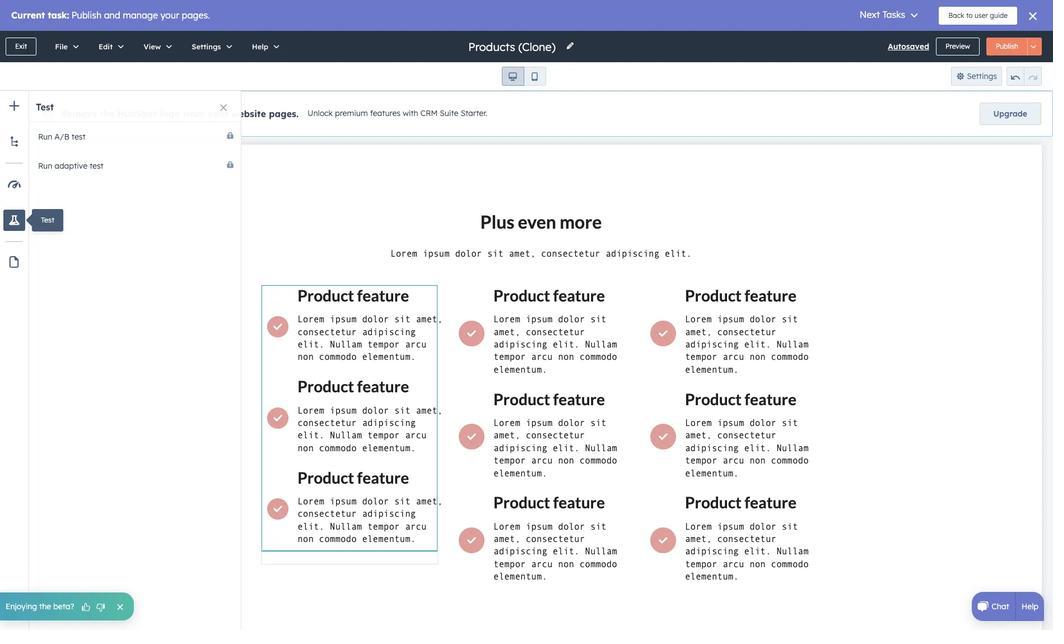 Task type: locate. For each thing, give the bounding box(es) containing it.
run a/b test button
[[31, 122, 241, 151]]

0 vertical spatial test
[[72, 132, 86, 142]]

1 vertical spatial test
[[90, 161, 104, 171]]

run for run a/b test
[[38, 132, 52, 142]]

the right remove
[[100, 108, 115, 119]]

test right a/b
[[72, 132, 86, 142]]

1 horizontal spatial settings button
[[952, 67, 1003, 86]]

0 horizontal spatial group
[[502, 67, 546, 86]]

run left adaptive
[[38, 161, 52, 171]]

group
[[502, 67, 546, 86], [1007, 67, 1043, 86]]

view
[[144, 42, 161, 51]]

settings
[[192, 42, 221, 51], [968, 71, 998, 81]]

0 vertical spatial settings button
[[180, 31, 240, 62]]

1 horizontal spatial the
[[100, 108, 115, 119]]

publish group
[[987, 38, 1043, 55]]

1 vertical spatial settings
[[968, 71, 998, 81]]

test inside button
[[90, 161, 104, 171]]

1 vertical spatial the
[[39, 601, 51, 612]]

features
[[370, 108, 401, 118]]

settings down preview button
[[968, 71, 998, 81]]

run inside button
[[38, 161, 52, 171]]

preview
[[946, 42, 971, 50]]

exit link
[[6, 38, 37, 55]]

a/b
[[54, 132, 69, 142]]

0 vertical spatial the
[[100, 108, 115, 119]]

1 run from the top
[[38, 132, 52, 142]]

None field
[[467, 39, 559, 54]]

run inside button
[[38, 132, 52, 142]]

1 horizontal spatial help
[[1022, 601, 1039, 612]]

the inside button
[[39, 601, 51, 612]]

0 horizontal spatial the
[[39, 601, 51, 612]]

0 vertical spatial settings
[[192, 42, 221, 51]]

help
[[252, 42, 269, 51], [1022, 601, 1039, 612]]

1 vertical spatial run
[[38, 161, 52, 171]]

0 vertical spatial help
[[252, 42, 269, 51]]

unlock premium features with crm suite starter.
[[308, 108, 488, 118]]

1 horizontal spatial test
[[90, 161, 104, 171]]

enjoying the beta?
[[6, 601, 74, 612]]

settings right view button
[[192, 42, 221, 51]]

settings button
[[180, 31, 240, 62], [952, 67, 1003, 86]]

1 horizontal spatial settings
[[968, 71, 998, 81]]

2 group from the left
[[1007, 67, 1043, 86]]

0 vertical spatial run
[[38, 132, 52, 142]]

1 vertical spatial help
[[1022, 601, 1039, 612]]

the for hubspot
[[100, 108, 115, 119]]

2 run from the top
[[38, 161, 52, 171]]

crm
[[421, 108, 438, 118]]

autosaved
[[888, 41, 930, 52]]

0 horizontal spatial test
[[72, 132, 86, 142]]

run
[[38, 132, 52, 142], [38, 161, 52, 171]]

test
[[72, 132, 86, 142], [90, 161, 104, 171]]

remove
[[61, 108, 97, 119]]

view button
[[132, 31, 180, 62]]

autosaved button
[[888, 40, 930, 53]]

enjoying
[[6, 601, 37, 612]]

help button
[[240, 31, 288, 62]]

run for run adaptive test
[[38, 161, 52, 171]]

run left a/b
[[38, 132, 52, 142]]

0 horizontal spatial help
[[252, 42, 269, 51]]

test for run adaptive test
[[90, 161, 104, 171]]

the left beta?
[[39, 601, 51, 612]]

thumbsup image
[[81, 602, 91, 613]]

test
[[36, 101, 54, 113], [41, 215, 54, 224]]

upgrade link
[[980, 103, 1042, 125]]

0 horizontal spatial settings
[[192, 42, 221, 51]]

publish
[[996, 42, 1019, 50]]

starter.
[[461, 108, 488, 118]]

test inside button
[[72, 132, 86, 142]]

1 horizontal spatial group
[[1007, 67, 1043, 86]]

thumbsdown image
[[96, 602, 106, 613]]

the
[[100, 108, 115, 119], [39, 601, 51, 612]]

test right adaptive
[[90, 161, 104, 171]]



Task type: describe. For each thing, give the bounding box(es) containing it.
your
[[208, 108, 229, 119]]

1 group from the left
[[502, 67, 546, 86]]

edit button
[[87, 31, 132, 62]]

upgrade
[[994, 109, 1028, 119]]

exit
[[15, 42, 27, 50]]

1 vertical spatial test
[[41, 215, 54, 224]]

test for run a/b test
[[72, 132, 86, 142]]

file button
[[43, 31, 87, 62]]

file
[[55, 42, 68, 51]]

suite
[[440, 108, 459, 118]]

edit
[[99, 42, 113, 51]]

hubspot
[[118, 108, 157, 119]]

close image
[[220, 104, 227, 111]]

1 vertical spatial settings button
[[952, 67, 1003, 86]]

adaptive
[[54, 161, 87, 171]]

help inside help button
[[252, 42, 269, 51]]

0 vertical spatial test
[[36, 101, 54, 113]]

with
[[403, 108, 418, 118]]

website
[[232, 108, 266, 119]]

pages.
[[269, 108, 299, 119]]

premium
[[335, 108, 368, 118]]

run adaptive test
[[38, 161, 104, 171]]

remove the hubspot logo from your website pages.
[[61, 108, 299, 119]]

the for beta?
[[39, 601, 51, 612]]

0 horizontal spatial settings button
[[180, 31, 240, 62]]

from
[[183, 108, 205, 119]]

run a/b test
[[38, 132, 86, 142]]

beta?
[[53, 601, 74, 612]]

publish button
[[987, 38, 1029, 55]]

chat
[[992, 601, 1010, 612]]

logo
[[160, 108, 180, 119]]

enjoying the beta? button
[[0, 592, 134, 620]]

run adaptive test button
[[31, 151, 241, 180]]

preview button
[[937, 38, 980, 55]]

unlock
[[308, 108, 333, 118]]



Task type: vqa. For each thing, say whether or not it's contained in the screenshot.
User Guides Element on the top
no



